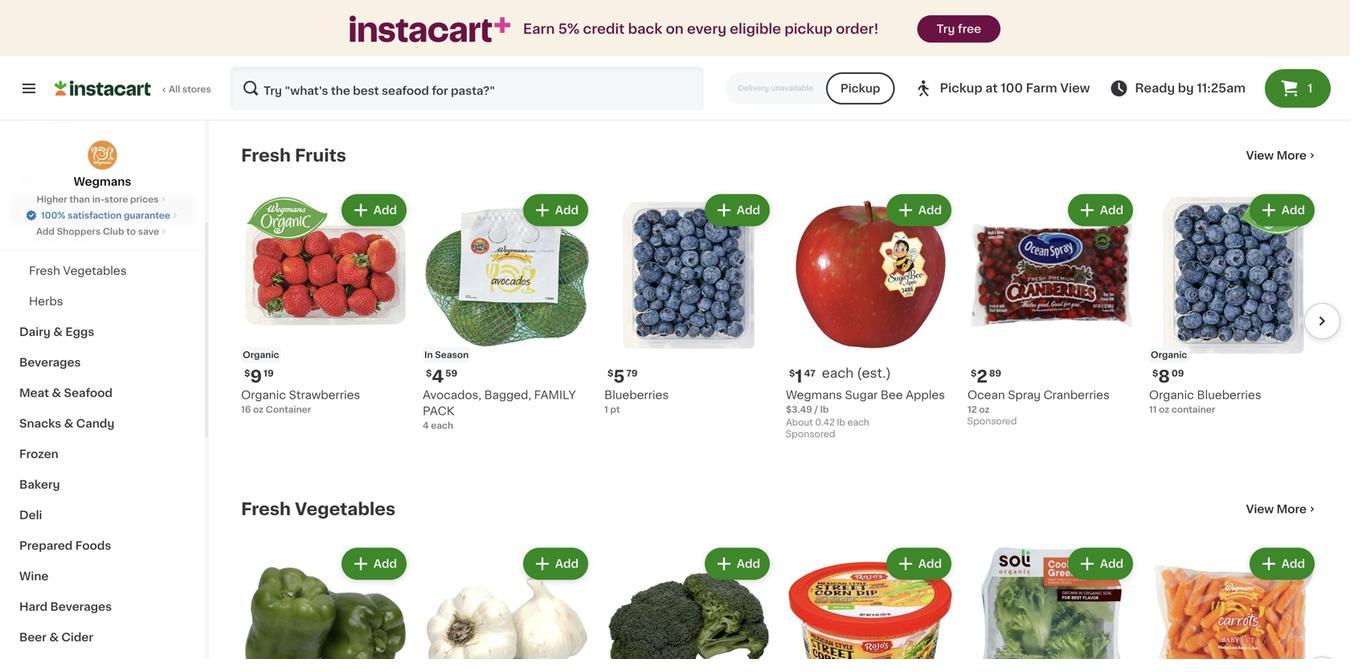 Task type: locate. For each thing, give the bounding box(es) containing it.
1 vertical spatial 1
[[795, 368, 803, 385]]

1 view more link from the top
[[1247, 148, 1318, 164]]

oz right 16
[[253, 405, 264, 414]]

vegetables
[[63, 265, 127, 277], [295, 501, 396, 518]]

add
[[374, 205, 397, 216], [555, 205, 579, 216], [737, 205, 761, 216], [919, 205, 942, 216], [1100, 205, 1124, 216], [1282, 205, 1306, 216], [36, 227, 55, 236], [374, 558, 397, 570], [555, 558, 579, 570], [737, 558, 761, 570], [919, 558, 942, 570], [1100, 558, 1124, 570], [1282, 558, 1306, 570]]

spray
[[1008, 390, 1041, 401]]

• sponsored: remember herr's for you holiday party image
[[241, 0, 1318, 98]]

satisfaction
[[68, 211, 122, 220]]

1 vertical spatial view more link
[[1247, 501, 1318, 517]]

family
[[534, 390, 576, 401]]

snacks & candy
[[19, 418, 115, 429]]

add button
[[343, 196, 405, 225], [525, 196, 587, 225], [706, 196, 769, 225], [888, 196, 950, 225], [1070, 196, 1132, 225], [1252, 196, 1314, 225], [343, 549, 405, 578], [525, 549, 587, 578], [706, 549, 769, 578], [888, 549, 950, 578], [1070, 549, 1132, 578], [1252, 549, 1314, 578]]

each right 47
[[822, 367, 854, 380]]

$ left 19
[[244, 369, 250, 378]]

4 down "pack"
[[423, 421, 429, 430]]

2 view more link from the top
[[1247, 501, 1318, 517]]

oz inside ocean spray cranberries 12 oz
[[979, 405, 990, 414]]

$ left 47
[[789, 369, 795, 378]]

1 horizontal spatial fresh vegetables link
[[241, 500, 396, 519]]

12
[[968, 405, 977, 414]]

season
[[435, 351, 469, 359]]

$ for 5
[[608, 369, 614, 378]]

& right beer
[[49, 632, 59, 643]]

prepared
[[19, 540, 73, 551]]

lists link
[[10, 106, 195, 138]]

4
[[432, 368, 444, 385], [423, 421, 429, 430]]

0 horizontal spatial 4
[[423, 421, 429, 430]]

organic inside organic blueberries 11 oz container
[[1150, 390, 1195, 401]]

1 horizontal spatial sponsored badge image
[[968, 417, 1017, 426]]

0 vertical spatial 4
[[432, 368, 444, 385]]

lb right /
[[821, 405, 829, 414]]

1 view more from the top
[[1247, 150, 1307, 161]]

wegmans for wegmans
[[74, 176, 131, 187]]

produce link
[[10, 195, 195, 225]]

0 vertical spatial lb
[[821, 405, 829, 414]]

1 vertical spatial view
[[1247, 150, 1274, 161]]

1 vertical spatial fruits
[[63, 235, 95, 246]]

2 blueberries from the left
[[1197, 390, 1262, 401]]

5
[[614, 368, 625, 385]]

all
[[169, 85, 180, 94]]

each inside 'element'
[[822, 367, 854, 380]]

0 horizontal spatial fruits
[[63, 235, 95, 246]]

pack
[[423, 406, 455, 417]]

0 horizontal spatial fresh vegetables link
[[10, 256, 195, 286]]

earn 5% credit back on every eligible pickup order!
[[523, 22, 879, 36]]

1 oz from the left
[[253, 405, 264, 414]]

1 horizontal spatial fresh vegetables
[[241, 501, 396, 518]]

0 vertical spatial item carousel region
[[219, 185, 1341, 474]]

wegmans inside wegmans sugar bee apples $3.49 / lb about 0.42 lb each
[[786, 390, 843, 401]]

$ inside $ 1 47
[[789, 369, 795, 378]]

$ left 89
[[971, 369, 977, 378]]

each
[[822, 367, 854, 380], [848, 418, 870, 427], [431, 421, 454, 430]]

view more link for fresh fruits
[[1247, 148, 1318, 164]]

oz inside organic strawberries 16 oz container
[[253, 405, 264, 414]]

1 vertical spatial sponsored badge image
[[786, 430, 835, 439]]

view for fresh fruits
[[1247, 150, 1274, 161]]

product group containing 5
[[605, 191, 773, 416]]

sponsored badge image for wegmans sugar bee apples
[[786, 430, 835, 439]]

4 inside avocados, bagged, family pack 4 each
[[423, 421, 429, 430]]

sponsored badge image down about
[[786, 430, 835, 439]]

$ left 79
[[608, 369, 614, 378]]

1 vertical spatial lb
[[837, 418, 846, 427]]

product group
[[241, 191, 410, 416], [423, 191, 592, 432], [605, 191, 773, 416], [786, 191, 955, 443], [968, 191, 1137, 431], [1150, 191, 1318, 416], [241, 545, 410, 659], [423, 545, 592, 659], [605, 545, 773, 659], [786, 545, 955, 659], [968, 545, 1137, 659], [1150, 545, 1318, 659]]

fruits
[[295, 147, 346, 164], [63, 235, 95, 246]]

1 left pt
[[605, 405, 608, 414]]

1 vertical spatial more
[[1277, 504, 1307, 515]]

back
[[628, 22, 663, 36]]

blueberries up container on the right of page
[[1197, 390, 1262, 401]]

blueberries inside organic blueberries 11 oz container
[[1197, 390, 1262, 401]]

& left candy
[[64, 418, 73, 429]]

0 horizontal spatial 1
[[605, 405, 608, 414]]

oz right 11 on the bottom of page
[[1159, 405, 1170, 414]]

fresh fruits link
[[241, 146, 346, 165], [10, 225, 195, 256]]

pickup inside button
[[841, 83, 881, 94]]

each (est.)
[[822, 367, 891, 380]]

2 vertical spatial view
[[1247, 504, 1274, 515]]

0 horizontal spatial wegmans
[[74, 176, 131, 187]]

view for fresh vegetables
[[1247, 504, 1274, 515]]

1 inside blueberries 1 pt
[[605, 405, 608, 414]]

higher than in-store prices link
[[37, 193, 168, 206]]

pickup down the order!
[[841, 83, 881, 94]]

1 horizontal spatial fresh fruits
[[241, 147, 346, 164]]

candy
[[76, 418, 115, 429]]

more
[[1277, 150, 1307, 161], [1277, 504, 1307, 515]]

09
[[1172, 369, 1185, 378]]

1 $ from the left
[[244, 369, 250, 378]]

fresh vegetables
[[29, 265, 127, 277], [241, 501, 396, 518]]

4 left 59
[[432, 368, 444, 385]]

1 inside 'element'
[[795, 368, 803, 385]]

$ for 1
[[789, 369, 795, 378]]

$ down in on the bottom left of page
[[426, 369, 432, 378]]

1 horizontal spatial pickup
[[940, 82, 983, 94]]

None search field
[[230, 66, 705, 111]]

$ for 9
[[244, 369, 250, 378]]

0 vertical spatial view more
[[1247, 150, 1307, 161]]

$ inside '$ 2 89'
[[971, 369, 977, 378]]

lists
[[45, 117, 73, 128]]

2 horizontal spatial oz
[[1159, 405, 1170, 414]]

sponsored badge image
[[968, 417, 1017, 426], [786, 430, 835, 439]]

1 horizontal spatial oz
[[979, 405, 990, 414]]

pickup
[[940, 82, 983, 94], [841, 83, 881, 94]]

& left the eggs
[[53, 326, 63, 338]]

1 item carousel region from the top
[[219, 185, 1341, 474]]

2 more from the top
[[1277, 504, 1307, 515]]

each down "pack"
[[431, 421, 454, 430]]

1 horizontal spatial fresh fruits link
[[241, 146, 346, 165]]

0 vertical spatial view more link
[[1247, 148, 1318, 164]]

0 vertical spatial sponsored badge image
[[968, 417, 1017, 426]]

0 vertical spatial view
[[1061, 82, 1090, 94]]

$ inside $ 8 09
[[1153, 369, 1159, 378]]

pickup inside popup button
[[940, 82, 983, 94]]

blueberries
[[605, 390, 669, 401], [1197, 390, 1262, 401]]

5 $ from the left
[[971, 369, 977, 378]]

2 horizontal spatial 1
[[1308, 83, 1313, 94]]

4 $ from the left
[[789, 369, 795, 378]]

1 horizontal spatial fruits
[[295, 147, 346, 164]]

wegmans sugar bee apples $3.49 / lb about 0.42 lb each
[[786, 390, 945, 427]]

bakery
[[19, 479, 60, 490]]

1 vertical spatial 4
[[423, 421, 429, 430]]

each down sugar
[[848, 418, 870, 427]]

1 horizontal spatial 4
[[432, 368, 444, 385]]

instacart logo image
[[55, 79, 151, 98]]

2 vertical spatial 1
[[605, 405, 608, 414]]

1 more from the top
[[1277, 150, 1307, 161]]

item carousel region
[[219, 185, 1341, 474], [219, 538, 1341, 659]]

beverages down dairy & eggs
[[19, 357, 81, 368]]

wine
[[19, 571, 49, 582]]

sugar
[[845, 390, 878, 401]]

1 vertical spatial fresh vegetables link
[[241, 500, 396, 519]]

item carousel region containing 9
[[219, 185, 1341, 474]]

herbs
[[29, 296, 63, 307]]

sponsored badge image down the 12
[[968, 417, 1017, 426]]

0 vertical spatial 1
[[1308, 83, 1313, 94]]

nsored
[[1288, 103, 1318, 112]]

1 vertical spatial fresh fruits
[[29, 235, 95, 246]]

pickup left at
[[940, 82, 983, 94]]

100% satisfaction guarantee button
[[25, 206, 180, 222]]

organic up the 09
[[1151, 351, 1188, 359]]

$ 5 79
[[608, 368, 638, 385]]

0 horizontal spatial oz
[[253, 405, 264, 414]]

try free
[[937, 23, 982, 35]]

product group containing 9
[[241, 191, 410, 416]]

fresh
[[241, 147, 291, 164], [29, 235, 60, 246], [29, 265, 60, 277], [241, 501, 291, 518]]

blueberries down 79
[[605, 390, 669, 401]]

11:25am
[[1197, 82, 1246, 94]]

/
[[815, 405, 818, 414]]

2 view more from the top
[[1247, 504, 1307, 515]]

organic down $ 8 09
[[1150, 390, 1195, 401]]

$ 9 19
[[244, 368, 274, 385]]

0 horizontal spatial blueberries
[[605, 390, 669, 401]]

product group containing 1
[[786, 191, 955, 443]]

wegmans up /
[[786, 390, 843, 401]]

in-
[[92, 195, 104, 204]]

pickup at 100 farm view button
[[914, 66, 1090, 111]]

0 horizontal spatial fresh fruits link
[[10, 225, 195, 256]]

1 vertical spatial view more
[[1247, 504, 1307, 515]]

3 oz from the left
[[1159, 405, 1170, 414]]

avocados,
[[423, 390, 482, 401]]

organic
[[243, 351, 279, 359], [1151, 351, 1188, 359], [241, 390, 286, 401], [1150, 390, 1195, 401]]

2 oz from the left
[[979, 405, 990, 414]]

oz
[[253, 405, 264, 414], [979, 405, 990, 414], [1159, 405, 1170, 414]]

0 horizontal spatial sponsored badge image
[[786, 430, 835, 439]]

ready
[[1135, 82, 1175, 94]]

product group containing 2
[[968, 191, 1137, 431]]

0 horizontal spatial fresh vegetables
[[29, 265, 127, 277]]

$ inside $ 4 59
[[426, 369, 432, 378]]

$ inside $ 9 19
[[244, 369, 250, 378]]

farm
[[1026, 82, 1058, 94]]

1 horizontal spatial 1
[[795, 368, 803, 385]]

ocean
[[968, 390, 1005, 401]]

0 vertical spatial beverages
[[19, 357, 81, 368]]

blueberries 1 pt
[[605, 390, 669, 414]]

1 vertical spatial wegmans
[[786, 390, 843, 401]]

1 horizontal spatial blueberries
[[1197, 390, 1262, 401]]

lb right 0.42
[[837, 418, 846, 427]]

59
[[446, 369, 458, 378]]

0 vertical spatial vegetables
[[63, 265, 127, 277]]

1 horizontal spatial wegmans
[[786, 390, 843, 401]]

16
[[241, 405, 251, 414]]

beverages up cider
[[50, 601, 112, 613]]

2 item carousel region from the top
[[219, 538, 1341, 659]]

0 vertical spatial wegmans
[[74, 176, 131, 187]]

1 vertical spatial vegetables
[[295, 501, 396, 518]]

each inside avocados, bagged, family pack 4 each
[[431, 421, 454, 430]]

item carousel region containing add
[[219, 538, 1341, 659]]

more for fruits
[[1277, 150, 1307, 161]]

organic down $ 9 19
[[241, 390, 286, 401]]

oz inside organic blueberries 11 oz container
[[1159, 405, 1170, 414]]

snacks & candy link
[[10, 408, 195, 439]]

3 $ from the left
[[608, 369, 614, 378]]

$ inside $ 5 79
[[608, 369, 614, 378]]

frozen link
[[10, 439, 195, 469]]

about
[[786, 418, 813, 427]]

$ 8 09
[[1153, 368, 1185, 385]]

1 up nsored
[[1308, 83, 1313, 94]]

(est.)
[[857, 367, 891, 380]]

pickup at 100 farm view
[[940, 82, 1090, 94]]

0 horizontal spatial pickup
[[841, 83, 881, 94]]

oz right the 12
[[979, 405, 990, 414]]

$ left the 09
[[1153, 369, 1159, 378]]

wegmans up the higher than in-store prices link
[[74, 176, 131, 187]]

9
[[250, 368, 262, 385]]

wegmans for wegmans sugar bee apples $3.49 / lb about 0.42 lb each
[[786, 390, 843, 401]]

1 left 47
[[795, 368, 803, 385]]

0 vertical spatial fresh vegetables
[[29, 265, 127, 277]]

6 $ from the left
[[1153, 369, 1159, 378]]

0 vertical spatial more
[[1277, 150, 1307, 161]]

pt
[[610, 405, 620, 414]]

snacks
[[19, 418, 61, 429]]

every
[[687, 22, 727, 36]]

2 $ from the left
[[426, 369, 432, 378]]

1 vertical spatial item carousel region
[[219, 538, 1341, 659]]

bee
[[881, 390, 903, 401]]

ready by 11:25am
[[1135, 82, 1246, 94]]

bagged,
[[484, 390, 531, 401]]

& right meat
[[52, 387, 61, 399]]

wegmans
[[74, 176, 131, 187], [786, 390, 843, 401]]



Task type: describe. For each thing, give the bounding box(es) containing it.
89
[[990, 369, 1002, 378]]

organic inside organic strawberries 16 oz container
[[241, 390, 286, 401]]

ocean spray cranberries 12 oz
[[968, 390, 1110, 414]]

add inside 'add shoppers club to save' link
[[36, 227, 55, 236]]

all stores link
[[55, 66, 212, 111]]

eligible
[[730, 22, 781, 36]]

shoppers
[[57, 227, 101, 236]]

hard beverages link
[[10, 592, 195, 622]]

to
[[126, 227, 136, 236]]

order!
[[836, 22, 879, 36]]

in season
[[424, 351, 469, 359]]

club
[[103, 227, 124, 236]]

& for dairy
[[53, 326, 63, 338]]

frozen
[[19, 449, 58, 460]]

hard
[[19, 601, 48, 613]]

$ for 2
[[971, 369, 977, 378]]

pickup for pickup at 100 farm view
[[940, 82, 983, 94]]

1 horizontal spatial lb
[[837, 418, 846, 427]]

apples
[[906, 390, 945, 401]]

recipes
[[19, 174, 67, 185]]

beer & cider
[[19, 632, 93, 643]]

0 vertical spatial fresh fruits link
[[241, 146, 346, 165]]

produce
[[19, 204, 68, 215]]

ready by 11:25am link
[[1110, 79, 1246, 98]]

organic up 19
[[243, 351, 279, 359]]

$1.47 each (estimated) element
[[786, 366, 955, 387]]

100%
[[41, 211, 66, 220]]

pickup button
[[826, 72, 895, 105]]

container
[[1172, 405, 1216, 414]]

0 vertical spatial fruits
[[295, 147, 346, 164]]

view more for vegetables
[[1247, 504, 1307, 515]]

meat
[[19, 387, 49, 399]]

1 blueberries from the left
[[605, 390, 669, 401]]

0 horizontal spatial fresh fruits
[[29, 235, 95, 246]]

47
[[804, 369, 816, 378]]

wine link
[[10, 561, 195, 592]]

$ for 8
[[1153, 369, 1159, 378]]

$3.49
[[786, 405, 812, 414]]

on
[[666, 22, 684, 36]]

0.42
[[815, 418, 835, 427]]

1 vertical spatial fresh vegetables
[[241, 501, 396, 518]]

avocados, bagged, family pack 4 each
[[423, 390, 576, 430]]

at
[[986, 82, 998, 94]]

prices
[[130, 195, 159, 204]]

cider
[[61, 632, 93, 643]]

Search field
[[232, 68, 703, 109]]

1 for 1
[[795, 368, 803, 385]]

100
[[1001, 82, 1023, 94]]

0 vertical spatial fresh fruits
[[241, 147, 346, 164]]

8
[[1159, 368, 1170, 385]]

each inside wegmans sugar bee apples $3.49 / lb about 0.42 lb each
[[848, 418, 870, 427]]

add shoppers club to save
[[36, 227, 159, 236]]

more for vegetables
[[1277, 504, 1307, 515]]

0 vertical spatial fresh vegetables link
[[10, 256, 195, 286]]

meat & seafood link
[[10, 378, 195, 408]]

0 horizontal spatial vegetables
[[63, 265, 127, 277]]

product group containing 8
[[1150, 191, 1318, 416]]

1 button
[[1265, 69, 1331, 108]]

beverages link
[[10, 347, 195, 378]]

0 horizontal spatial lb
[[821, 405, 829, 414]]

dairy & eggs link
[[10, 317, 195, 347]]

1 vertical spatial fresh fruits link
[[10, 225, 195, 256]]

herbs link
[[10, 286, 195, 317]]

1 vertical spatial beverages
[[50, 601, 112, 613]]

view more for fruits
[[1247, 150, 1307, 161]]

higher than in-store prices
[[37, 195, 159, 204]]

by
[[1178, 82, 1194, 94]]

$ 1 47
[[789, 368, 816, 385]]

wegmans link
[[74, 140, 131, 190]]

79
[[627, 369, 638, 378]]

5%
[[558, 22, 580, 36]]

1 horizontal spatial vegetables
[[295, 501, 396, 518]]

container
[[266, 405, 311, 414]]

$ 4 59
[[426, 368, 458, 385]]

beer & cider link
[[10, 622, 195, 653]]

oz for 8
[[1159, 405, 1170, 414]]

prepared foods
[[19, 540, 111, 551]]

dairy & eggs
[[19, 326, 94, 338]]

view inside popup button
[[1061, 82, 1090, 94]]

sponsored badge image for ocean spray cranberries
[[968, 417, 1017, 426]]

credit
[[583, 22, 625, 36]]

eggs
[[65, 326, 94, 338]]

higher
[[37, 195, 67, 204]]

view more link for fresh vegetables
[[1247, 501, 1318, 517]]

free
[[958, 23, 982, 35]]

instacart plus icon image
[[350, 16, 510, 42]]

& for meat
[[52, 387, 61, 399]]

$ 2 89
[[971, 368, 1002, 385]]

item carousel region for fresh vegetables
[[219, 538, 1341, 659]]

save
[[138, 227, 159, 236]]

store
[[104, 195, 128, 204]]

beer
[[19, 632, 47, 643]]

prepared foods link
[[10, 531, 195, 561]]

1 inside button
[[1308, 83, 1313, 94]]

item carousel region for fresh fruits
[[219, 185, 1341, 474]]

& for beer
[[49, 632, 59, 643]]

wegmans logo image
[[87, 140, 118, 170]]

hard beverages
[[19, 601, 112, 613]]

& for snacks
[[64, 418, 73, 429]]

seafood
[[64, 387, 113, 399]]

guarantee
[[124, 211, 170, 220]]

try
[[937, 23, 955, 35]]

1 for blueberries
[[605, 405, 608, 414]]

in
[[424, 351, 433, 359]]

product group containing 4
[[423, 191, 592, 432]]

organic strawberries 16 oz container
[[241, 390, 360, 414]]

service type group
[[725, 72, 895, 105]]

strawberries
[[289, 390, 360, 401]]

organic blueberries 11 oz container
[[1150, 390, 1262, 414]]

pickup for pickup
[[841, 83, 881, 94]]

$ for 4
[[426, 369, 432, 378]]

oz for 9
[[253, 405, 264, 414]]

spo
[[1270, 103, 1288, 112]]



Task type: vqa. For each thing, say whether or not it's contained in the screenshot.


